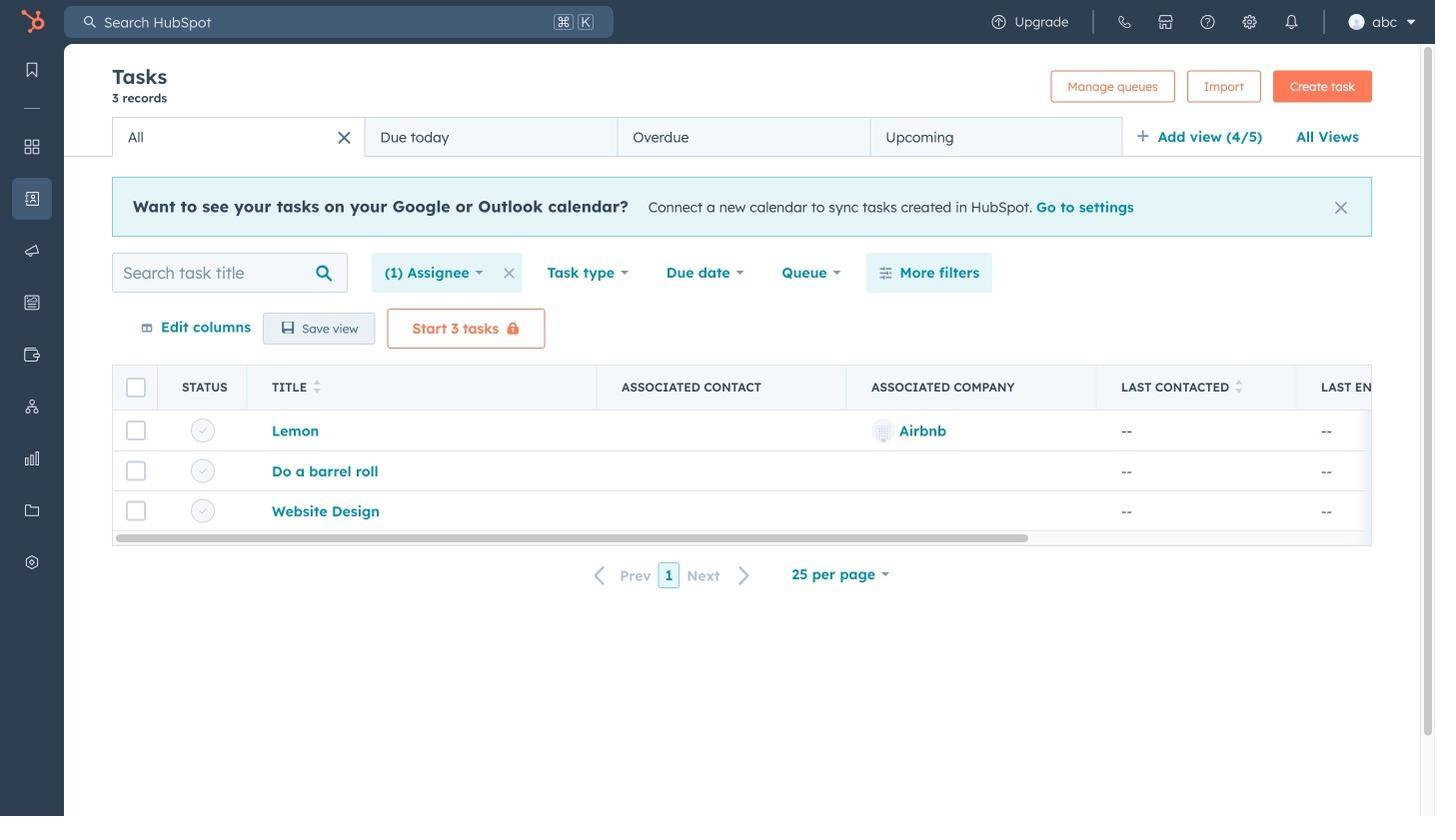 Task type: locate. For each thing, give the bounding box(es) containing it.
0 horizontal spatial menu
[[0, 44, 64, 767]]

settings image
[[1242, 14, 1258, 30]]

banner
[[112, 64, 1373, 117]]

1 vertical spatial task status: not completed image
[[199, 508, 207, 516]]

press to sort. element
[[313, 380, 321, 396], [1236, 380, 1243, 396]]

0 horizontal spatial press to sort. element
[[313, 380, 321, 396]]

2 task status: not completed image from the top
[[199, 508, 207, 516]]

4 column header from the left
[[848, 366, 1098, 410]]

1 task status: not completed image from the top
[[199, 427, 207, 435]]

3 column header from the left
[[598, 366, 848, 410]]

pagination navigation
[[582, 563, 763, 589]]

task status: not completed image down task status: not completed icon
[[199, 508, 207, 516]]

task status: not completed image up task status: not completed icon
[[199, 427, 207, 435]]

1 horizontal spatial menu
[[978, 0, 1424, 44]]

0 vertical spatial task status: not completed image
[[199, 427, 207, 435]]

alert
[[112, 177, 1373, 237]]

menu
[[978, 0, 1424, 44], [0, 44, 64, 767]]

tab list
[[112, 117, 1123, 157]]

task status: not completed image
[[199, 427, 207, 435], [199, 508, 207, 516]]

marketplaces image
[[1158, 14, 1174, 30]]

column header
[[113, 366, 158, 410], [158, 366, 248, 410], [598, 366, 848, 410], [848, 366, 1098, 410]]

press to sort. image
[[313, 380, 321, 394]]

Search task title search field
[[112, 253, 348, 293]]

terry turtle image
[[1349, 14, 1365, 30]]

1 horizontal spatial press to sort. element
[[1236, 380, 1243, 396]]



Task type: vqa. For each thing, say whether or not it's contained in the screenshot.
TAB LIST
yes



Task type: describe. For each thing, give the bounding box(es) containing it.
task status: not completed image
[[199, 468, 207, 476]]

Search HubSpot search field
[[96, 6, 550, 38]]

2 press to sort. element from the left
[[1236, 380, 1243, 396]]

notifications image
[[1284, 14, 1300, 30]]

bookmarks primary navigation item image
[[24, 62, 40, 78]]

close image
[[1336, 202, 1348, 214]]

1 press to sort. element from the left
[[313, 380, 321, 396]]

2 column header from the left
[[158, 366, 248, 410]]

press to sort. image
[[1236, 380, 1243, 394]]

help image
[[1200, 14, 1216, 30]]

1 column header from the left
[[113, 366, 158, 410]]



